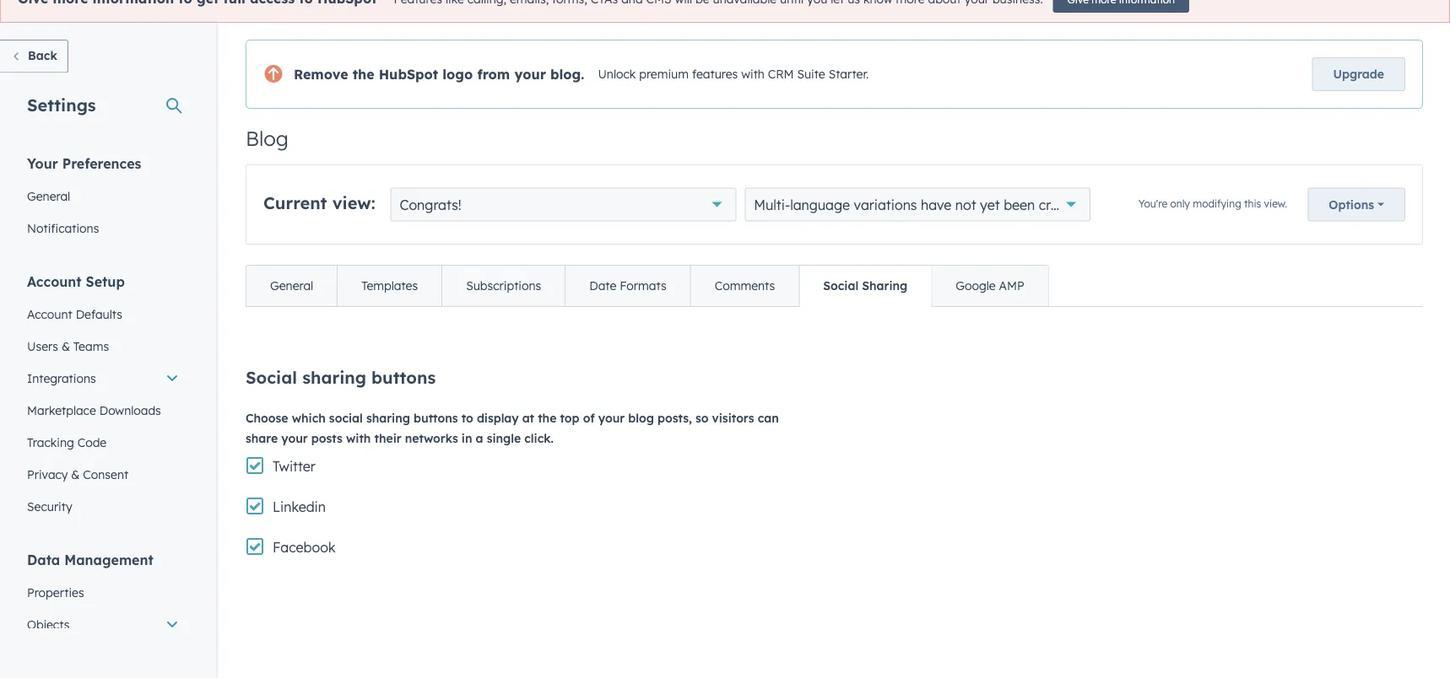Task type: locate. For each thing, give the bounding box(es) containing it.
settings
[[27, 94, 96, 115]]

teams
[[73, 339, 109, 354]]

logo
[[443, 66, 473, 83]]

a
[[476, 432, 483, 446]]

navigation containing general
[[246, 265, 1049, 307]]

1 horizontal spatial the
[[538, 411, 557, 426]]

date
[[590, 279, 617, 293]]

posts
[[311, 432, 343, 446]]

your preferences
[[27, 155, 141, 172]]

buttons up their
[[372, 367, 436, 388]]

0 vertical spatial your
[[515, 66, 546, 83]]

2 vertical spatial your
[[281, 432, 308, 446]]

social inside button
[[824, 279, 859, 293]]

1 vertical spatial social
[[246, 367, 297, 388]]

so
[[696, 411, 709, 426]]

social up choose
[[246, 367, 297, 388]]

1 horizontal spatial social
[[824, 279, 859, 293]]

variations
[[854, 196, 918, 213]]

1 horizontal spatial &
[[71, 467, 80, 482]]

0 vertical spatial social
[[824, 279, 859, 293]]

2 account from the top
[[27, 307, 72, 322]]

security link
[[17, 491, 189, 523]]

unlock premium features with crm suite starter.
[[598, 67, 869, 82]]

upgrade link
[[1313, 57, 1406, 91]]

1 vertical spatial sharing
[[366, 411, 410, 426]]

you're only modifying this view.
[[1139, 198, 1288, 210]]

your right of
[[598, 411, 625, 426]]

your
[[515, 66, 546, 83], [598, 411, 625, 426], [281, 432, 308, 446]]

in
[[462, 432, 472, 446]]

1 vertical spatial with
[[346, 432, 371, 446]]

with
[[742, 67, 765, 82], [346, 432, 371, 446]]

congrats! button
[[391, 188, 737, 222]]

blog
[[629, 411, 654, 426]]

0 vertical spatial &
[[62, 339, 70, 354]]

sharing up social
[[302, 367, 366, 388]]

hubspot
[[379, 66, 438, 83]]

objects
[[27, 618, 70, 632]]

at
[[522, 411, 535, 426]]

sharing inside choose which social sharing buttons to display at the top of your blog posts, so visitors can share your posts with their networks in a single click.
[[366, 411, 410, 426]]

current view:
[[263, 193, 375, 214]]

social left "sharing"
[[824, 279, 859, 293]]

& for privacy
[[71, 467, 80, 482]]

integrations
[[27, 371, 96, 386]]

back link
[[0, 40, 68, 73]]

social sharing
[[824, 279, 908, 293]]

2 horizontal spatial your
[[598, 411, 625, 426]]

networks
[[405, 432, 458, 446]]

privacy & consent link
[[17, 459, 189, 491]]

navigation
[[246, 265, 1049, 307]]

account defaults link
[[17, 299, 189, 331]]

security
[[27, 499, 72, 514]]

0 horizontal spatial general
[[27, 189, 70, 204]]

account for account setup
[[27, 273, 82, 290]]

with down social
[[346, 432, 371, 446]]

0 vertical spatial general
[[27, 189, 70, 204]]

& right privacy
[[71, 467, 80, 482]]

general down the current
[[270, 279, 313, 293]]

integrations button
[[17, 363, 189, 395]]

1 vertical spatial the
[[538, 411, 557, 426]]

sharing up their
[[366, 411, 410, 426]]

0 horizontal spatial your
[[281, 432, 308, 446]]

properties
[[27, 586, 84, 600]]

1 vertical spatial general
[[270, 279, 313, 293]]

& inside users & teams link
[[62, 339, 70, 354]]

templates
[[362, 279, 418, 293]]

marketplace downloads
[[27, 403, 161, 418]]

& inside privacy & consent "link"
[[71, 467, 80, 482]]

only
[[1171, 198, 1191, 210]]

the
[[353, 66, 375, 83], [538, 411, 557, 426]]

consent
[[83, 467, 128, 482]]

general inside 'button'
[[270, 279, 313, 293]]

sharing
[[302, 367, 366, 388], [366, 411, 410, 426]]

with inside choose which social sharing buttons to display at the top of your blog posts, so visitors can share your posts with their networks in a single click.
[[346, 432, 371, 446]]

buttons up networks
[[414, 411, 458, 426]]

0 horizontal spatial the
[[353, 66, 375, 83]]

upgrade
[[1334, 67, 1385, 81]]

tracking code link
[[17, 427, 189, 459]]

choose which social sharing buttons to display at the top of your blog posts, so visitors can share your posts with their networks in a single click.
[[246, 411, 779, 446]]

account setup element
[[17, 272, 189, 523]]

& right users
[[62, 339, 70, 354]]

account for account defaults
[[27, 307, 72, 322]]

social sharing button
[[799, 266, 932, 307]]

linkedin
[[273, 499, 326, 516]]

0 vertical spatial account
[[27, 273, 82, 290]]

social
[[824, 279, 859, 293], [246, 367, 297, 388]]

management
[[64, 552, 153, 569]]

posts,
[[658, 411, 692, 426]]

general for "general" 'link'
[[27, 189, 70, 204]]

your right from
[[515, 66, 546, 83]]

been
[[1004, 196, 1036, 213]]

1 horizontal spatial general
[[270, 279, 313, 293]]

your down which
[[281, 432, 308, 446]]

0 horizontal spatial social
[[246, 367, 297, 388]]

blog.
[[551, 66, 585, 83]]

google amp
[[956, 279, 1025, 293]]

crm
[[768, 67, 794, 82]]

unlock
[[598, 67, 636, 82]]

account up account defaults at the top of the page
[[27, 273, 82, 290]]

suite
[[798, 67, 826, 82]]

can
[[758, 411, 779, 426]]

0 horizontal spatial with
[[346, 432, 371, 446]]

current
[[263, 193, 327, 214]]

0 vertical spatial with
[[742, 67, 765, 82]]

the right the at
[[538, 411, 557, 426]]

your preferences element
[[17, 154, 189, 244]]

the right remove
[[353, 66, 375, 83]]

subscriptions
[[466, 279, 541, 293]]

tracking
[[27, 435, 74, 450]]

modifying
[[1193, 198, 1242, 210]]

view:
[[332, 193, 375, 214]]

1 vertical spatial buttons
[[414, 411, 458, 426]]

buttons inside choose which social sharing buttons to display at the top of your blog posts, so visitors can share your posts with their networks in a single click.
[[414, 411, 458, 426]]

0 horizontal spatial &
[[62, 339, 70, 354]]

multi-
[[754, 196, 791, 213]]

not
[[956, 196, 977, 213]]

objects button
[[17, 609, 189, 641]]

1 vertical spatial &
[[71, 467, 80, 482]]

twitter
[[273, 459, 316, 475]]

options button
[[1308, 188, 1406, 222]]

1 account from the top
[[27, 273, 82, 290]]

general inside 'link'
[[27, 189, 70, 204]]

with left 'crm'
[[742, 67, 765, 82]]

0 vertical spatial the
[[353, 66, 375, 83]]

back
[[28, 48, 57, 63]]

account up users
[[27, 307, 72, 322]]

have
[[921, 196, 952, 213]]

setup
[[86, 273, 125, 290]]

general down your
[[27, 189, 70, 204]]

top
[[560, 411, 580, 426]]

1 vertical spatial account
[[27, 307, 72, 322]]



Task type: describe. For each thing, give the bounding box(es) containing it.
subscriptions button
[[442, 266, 565, 307]]

features
[[692, 67, 738, 82]]

yet
[[980, 196, 1000, 213]]

privacy
[[27, 467, 68, 482]]

their
[[374, 432, 402, 446]]

account defaults
[[27, 307, 122, 322]]

social for social sharing
[[824, 279, 859, 293]]

general button
[[247, 266, 337, 307]]

general for general 'button'
[[270, 279, 313, 293]]

facebook
[[273, 540, 336, 556]]

view.
[[1265, 198, 1288, 210]]

to
[[462, 411, 474, 426]]

social
[[329, 411, 363, 426]]

you're
[[1139, 198, 1168, 210]]

single
[[487, 432, 521, 446]]

data management element
[[17, 551, 189, 679]]

marketplace downloads link
[[17, 395, 189, 427]]

sharing
[[862, 279, 908, 293]]

premium
[[639, 67, 689, 82]]

properties link
[[17, 577, 189, 609]]

amp
[[999, 279, 1025, 293]]

1 horizontal spatial your
[[515, 66, 546, 83]]

users & teams link
[[17, 331, 189, 363]]

remove
[[294, 66, 348, 83]]

comments button
[[690, 266, 799, 307]]

remove the hubspot logo from your blog.
[[294, 66, 585, 83]]

from
[[477, 66, 510, 83]]

1 horizontal spatial with
[[742, 67, 765, 82]]

google
[[956, 279, 996, 293]]

your
[[27, 155, 58, 172]]

visitors
[[712, 411, 755, 426]]

options
[[1329, 197, 1375, 212]]

0 vertical spatial sharing
[[302, 367, 366, 388]]

data management
[[27, 552, 153, 569]]

multi-language variations have not yet been created
[[754, 196, 1088, 213]]

downloads
[[99, 403, 161, 418]]

date formats button
[[565, 266, 690, 307]]

blog
[[246, 126, 289, 151]]

which
[[292, 411, 326, 426]]

language
[[791, 196, 850, 213]]

notifications link
[[17, 212, 189, 244]]

social sharing buttons
[[246, 367, 436, 388]]

google amp button
[[932, 266, 1049, 307]]

code
[[77, 435, 107, 450]]

templates button
[[337, 266, 442, 307]]

0 vertical spatial buttons
[[372, 367, 436, 388]]

this
[[1245, 198, 1262, 210]]

social for social sharing buttons
[[246, 367, 297, 388]]

general link
[[17, 180, 189, 212]]

users
[[27, 339, 58, 354]]

privacy & consent
[[27, 467, 128, 482]]

users & teams
[[27, 339, 109, 354]]

display
[[477, 411, 519, 426]]

& for users
[[62, 339, 70, 354]]

marketplace
[[27, 403, 96, 418]]

tracking code
[[27, 435, 107, 450]]

1 vertical spatial your
[[598, 411, 625, 426]]

defaults
[[76, 307, 122, 322]]

starter.
[[829, 67, 869, 82]]

of
[[583, 411, 595, 426]]

multi-language variations have not yet been created button
[[745, 188, 1091, 222]]

created
[[1039, 196, 1088, 213]]

share
[[246, 432, 278, 446]]

preferences
[[62, 155, 141, 172]]

formats
[[620, 279, 667, 293]]

the inside choose which social sharing buttons to display at the top of your blog posts, so visitors can share your posts with their networks in a single click.
[[538, 411, 557, 426]]

choose
[[246, 411, 288, 426]]

notifications
[[27, 221, 99, 236]]

date formats
[[590, 279, 667, 293]]

account setup
[[27, 273, 125, 290]]



Task type: vqa. For each thing, say whether or not it's contained in the screenshot.
Private Apps
no



